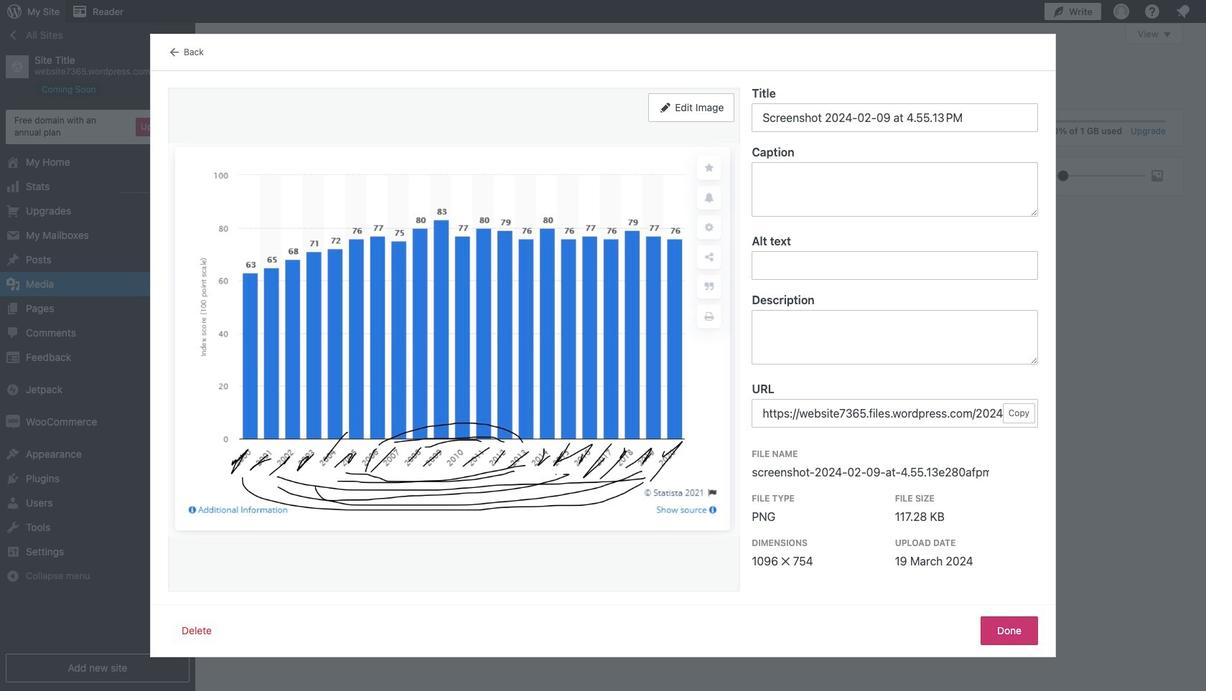 Task type: vqa. For each thing, say whether or not it's contained in the screenshot.
SCREENSHOT 2024-02-09 AT 4.55.13 PM image
yes



Task type: describe. For each thing, give the bounding box(es) containing it.
update your profile, personal settings, and more image
[[1113, 3, 1131, 20]]

help image
[[1144, 3, 1161, 20]]

screenshot 2024-02-09 at 4.55.13 pm image
[[168, 143, 741, 537]]

highest hourly views 0 image
[[121, 184, 190, 193]]



Task type: locate. For each thing, give the bounding box(es) containing it.
manage your notifications image
[[1175, 3, 1192, 20]]

None range field
[[1031, 170, 1146, 182]]

None search field
[[1000, 110, 1036, 146]]

closed image
[[1164, 32, 1172, 37]]

dialog
[[151, 35, 1056, 657]]

None text field
[[752, 310, 1039, 365], [752, 399, 1039, 428], [752, 310, 1039, 365], [752, 399, 1039, 428]]

menu
[[266, 110, 993, 146]]

group
[[752, 88, 1039, 132], [752, 147, 1039, 221], [236, 167, 328, 187], [752, 236, 1039, 280], [752, 295, 1039, 369], [752, 384, 1039, 428]]

img image
[[6, 415, 20, 429]]

None text field
[[752, 104, 1039, 132], [752, 162, 1039, 217], [752, 252, 1039, 280], [752, 104, 1039, 132], [752, 162, 1039, 217], [752, 252, 1039, 280]]

main content
[[219, 23, 1184, 350]]



